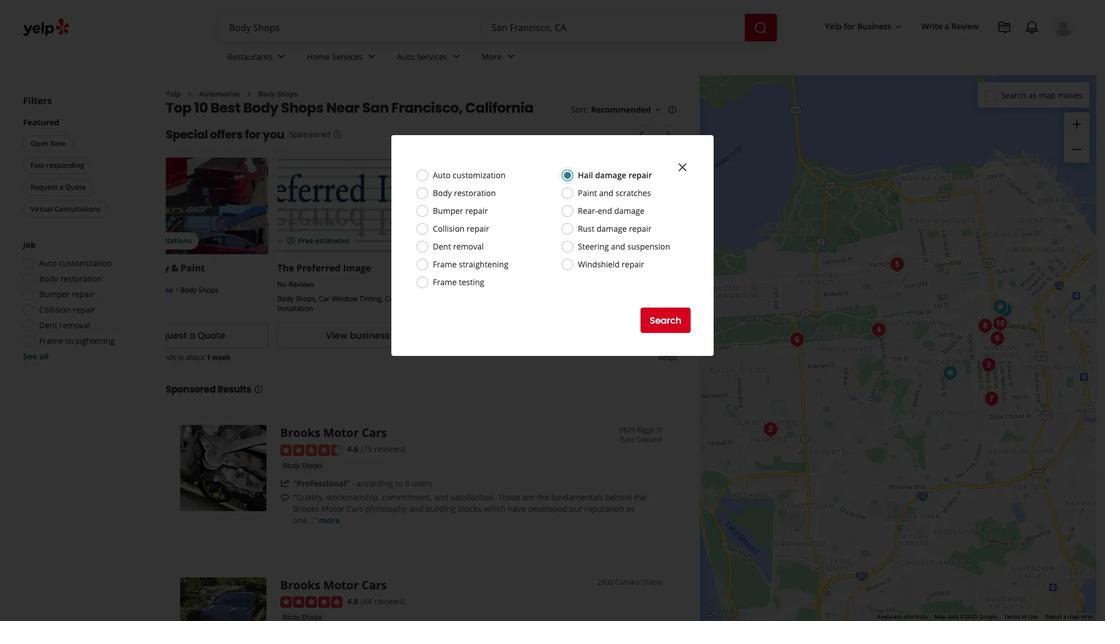 Task type: vqa. For each thing, say whether or not it's contained in the screenshot.
8701
no



Task type: describe. For each thing, give the bounding box(es) containing it.
removal inside "option group"
[[59, 320, 90, 331]]

consultations
[[145, 236, 192, 246]]

map data ©2023 google
[[935, 614, 997, 621]]

for inside button
[[844, 21, 855, 32]]

2 vertical spatial frame
[[39, 336, 63, 347]]

users
[[412, 478, 432, 489]]

1 brooks motor cars image from the top
[[180, 426, 267, 512]]

16 free estimates v2 image for carstar auto world collision
[[457, 237, 466, 246]]

of
[[1022, 614, 1027, 621]]

next image
[[662, 128, 675, 142]]

search for search as map moves
[[1001, 90, 1027, 100]]

keyboard shortcuts button
[[878, 614, 928, 622]]

developed
[[528, 504, 567, 515]]

0 vertical spatial body shops
[[258, 89, 298, 99]]

dent inside search dialog
[[433, 241, 451, 252]]

9829 bigge st east oakland
[[619, 426, 663, 445]]

search dialog
[[0, 0, 1105, 622]]

blocks
[[458, 504, 482, 515]]

special offers for you
[[166, 127, 284, 143]]

fundamentals
[[551, 492, 603, 503]]

steering and suspension
[[578, 241, 670, 252]]

free estimates for image
[[298, 236, 349, 246]]

use
[[1029, 614, 1038, 621]]

carstar auto world collision
[[448, 262, 585, 275]]

cars for (75
[[362, 426, 387, 441]]

16 trending v2 image
[[280, 479, 290, 489]]

and up building
[[434, 492, 449, 503]]

carstar auto world collision link
[[448, 262, 585, 275]]

cars inside "quality, workmanship, commitment, and satisfaction. these are the fundamentals behind the brooks motor cars philosophy and building blocks which have developed our reputation as one…"
[[347, 504, 363, 515]]

request a quote for the leftmost request a quote button
[[31, 182, 86, 192]]

motor inside "quality, workmanship, commitment, and satisfaction. these are the fundamentals behind the brooks motor cars philosophy and building blocks which have developed our reputation as one…"
[[321, 504, 345, 515]]

have
[[508, 504, 526, 515]]

4.6 (75 reviews)
[[347, 444, 405, 455]]

automotive link
[[199, 89, 240, 99]]

california
[[465, 99, 534, 118]]

terms
[[1004, 614, 1020, 621]]

auto inside business categories element
[[397, 51, 415, 62]]

1 car from the left
[[319, 294, 330, 304]]

body shops request a quote
[[618, 297, 736, 342]]

keyboard shortcuts
[[878, 614, 928, 621]]

notifications image
[[1025, 21, 1039, 35]]

virtual consultations button
[[23, 201, 108, 218]]

open now
[[31, 139, 66, 149]]

16 chevron down v2 image
[[894, 22, 903, 31]]

brooks inside "quality, workmanship, commitment, and satisfaction. these are the fundamentals behind the brooks motor cars philosophy and building blocks which have developed our reputation as one…"
[[293, 504, 319, 515]]

map
[[935, 614, 946, 621]]

avenue body shop image
[[989, 312, 1012, 335]]

1 horizontal spatial request a quote button
[[107, 323, 268, 349]]

home services
[[307, 51, 362, 62]]

map for moves
[[1039, 90, 1056, 100]]

the preferred image link
[[277, 262, 371, 275]]

frame straightening inside search dialog
[[433, 259, 509, 270]]

(75
[[361, 444, 372, 455]]

shops right 16 chevron right v2 image
[[277, 89, 298, 99]]

map region
[[658, 0, 1100, 622]]

german auto body
[[618, 262, 705, 275]]

see
[[23, 351, 37, 362]]

as inside "quality, workmanship, commitment, and satisfaction. these are the fundamentals behind the brooks motor cars philosophy and building blocks which have developed our reputation as one…"
[[626, 504, 635, 515]]

more link
[[473, 41, 527, 75]]

24 chevron down v2 image for auto services
[[450, 50, 463, 64]]

san
[[362, 99, 389, 118]]

request inside body shops request a quote
[[661, 329, 698, 342]]

0 horizontal spatial bumper
[[39, 289, 70, 300]]

1 vertical spatial collision repair
[[39, 305, 96, 315]]

4.6 star rating image
[[280, 445, 343, 456]]

these
[[498, 492, 520, 503]]

shops inside button
[[302, 461, 322, 471]]

request a quote for request a quote button to the middle
[[150, 329, 225, 342]]

offers
[[210, 127, 243, 143]]

to
[[395, 478, 403, 489]]

license
[[147, 286, 173, 296]]

rust damage repair
[[578, 223, 652, 234]]

installation
[[277, 304, 313, 314]]

option group containing job
[[20, 239, 143, 363]]

search image
[[754, 21, 768, 35]]

request for the leftmost request a quote button
[[31, 182, 58, 192]]

reviews) for 4.8 (44 reviews)
[[374, 596, 405, 607]]

the grateful dent image
[[939, 362, 962, 385]]

view
[[326, 329, 348, 342]]

fast-responding button
[[23, 157, 92, 174]]

more
[[482, 51, 502, 62]]

suspension
[[628, 241, 670, 252]]

0 horizontal spatial body restoration
[[39, 273, 102, 284]]

close image
[[676, 160, 690, 174]]

"quality,
[[293, 492, 325, 503]]

and up end
[[599, 188, 614, 199]]

motor for 4.6 (75 reviews)
[[323, 426, 359, 441]]

2800 camino diablo
[[598, 578, 663, 588]]

16 speech v2 image
[[280, 494, 290, 503]]

image
[[343, 262, 371, 275]]

reviews
[[289, 280, 314, 290]]

diablo
[[642, 578, 663, 588]]

avenue body shop image
[[989, 312, 1012, 335]]

2 estimates from the left
[[485, 236, 519, 246]]

yelp for yelp link
[[166, 89, 181, 99]]

filters
[[23, 94, 52, 107]]

hail damage repair
[[578, 170, 652, 181]]

responds for responds in about 1 week
[[145, 353, 176, 363]]

st
[[656, 426, 663, 435]]

windshield repair
[[578, 259, 644, 270]]

0 vertical spatial as
[[1029, 90, 1037, 100]]

shops right license
[[199, 286, 218, 296]]

virtual consultations
[[31, 204, 101, 214]]

free estimates link for image
[[277, 158, 438, 255]]

preferred
[[297, 262, 341, 275]]

1 vertical spatial collision
[[546, 262, 585, 275]]

user actions element
[[816, 14, 1090, 85]]

1 vertical spatial body shops link
[[280, 460, 324, 472]]

1 vertical spatial dent removal
[[39, 320, 90, 331]]

shops up the you
[[281, 99, 324, 118]]

carstar
[[448, 262, 489, 275]]

damage for rust
[[597, 223, 627, 234]]

a inside body shops request a quote
[[700, 329, 706, 342]]

2 free estimates from the left
[[468, 236, 519, 246]]

"professional" - according to 8 users
[[293, 478, 432, 489]]

body inside the preferred image no reviews body shops, car window tinting, car stereo installation
[[277, 294, 294, 304]]

16 info v2 image for special offers for you
[[333, 130, 342, 139]]

verified
[[119, 286, 146, 296]]

moves
[[1058, 90, 1083, 100]]

zoom in image
[[1070, 117, 1084, 131]]

parkside paint & body shop image
[[759, 418, 782, 441]]

verified license button
[[119, 285, 173, 296]]

4.6
[[347, 444, 359, 455]]

map for error
[[1068, 614, 1080, 621]]

reviews) for 4.6 (75 reviews)
[[374, 444, 405, 455]]

(44
[[361, 596, 372, 607]]

cars for (44
[[362, 578, 387, 593]]

business
[[857, 21, 892, 32]]

write a review
[[922, 21, 979, 32]]

hail
[[578, 170, 593, 181]]

body inside body shops request a quote
[[618, 297, 634, 307]]

domport auto body image
[[986, 327, 1009, 350]]

auto services link
[[388, 41, 473, 75]]

featured group
[[21, 117, 143, 220]]

0 horizontal spatial collision
[[39, 305, 71, 315]]

-
[[352, 478, 355, 489]]

a inside "group"
[[59, 182, 63, 192]]

oakland
[[636, 435, 663, 445]]

featured
[[23, 117, 59, 128]]

free for the preferred image
[[298, 236, 313, 246]]

sponsored for sponsored results
[[166, 384, 216, 397]]

2 vertical spatial 16 info v2 image
[[254, 385, 263, 395]]

our
[[569, 504, 583, 515]]

see all
[[23, 351, 49, 362]]

0 vertical spatial frame
[[433, 259, 457, 270]]

16 free estimates v2 image
[[287, 237, 296, 246]]

pacific collision care image
[[980, 388, 1003, 411]]

view business
[[326, 329, 390, 342]]

business
[[350, 329, 390, 342]]

terms of use
[[1004, 614, 1038, 621]]

review
[[952, 21, 979, 32]]

zoom out image
[[1070, 143, 1084, 157]]

german auto body link
[[618, 262, 705, 275]]

business categories element
[[218, 41, 1074, 75]]

google image
[[703, 607, 741, 622]]

1 vertical spatial for
[[245, 127, 261, 143]]

workmanship,
[[327, 492, 380, 503]]

see all button
[[23, 351, 49, 362]]

keyboard
[[878, 614, 902, 621]]

9829
[[619, 426, 635, 435]]

yelp for yelp for business
[[825, 21, 842, 32]]



Task type: locate. For each thing, give the bounding box(es) containing it.
request a quote inside featured "group"
[[31, 182, 86, 192]]

bumper repair inside search dialog
[[433, 206, 488, 216]]

body shops right 16 chevron right v2 image
[[258, 89, 298, 99]]

1 vertical spatial straightening
[[65, 336, 115, 347]]

ld auto body & paint link
[[107, 262, 205, 275]]

brooks motor cars image
[[180, 426, 267, 512], [180, 578, 267, 622]]

consumer auto body repair image
[[977, 354, 1000, 377], [977, 354, 1000, 377]]

previous image
[[635, 128, 649, 142]]

1 the from the left
[[537, 492, 549, 503]]

16 free estimates v2 image
[[457, 237, 466, 246], [627, 237, 636, 246]]

0 vertical spatial collision repair
[[433, 223, 489, 234]]

straightening inside search dialog
[[459, 259, 509, 270]]

collision repair up all
[[39, 305, 96, 315]]

request inside featured "group"
[[31, 182, 58, 192]]

1 vertical spatial paint
[[181, 262, 205, 275]]

request a quote button up responds in about
[[618, 323, 779, 349]]

©2023
[[960, 614, 978, 621]]

paint right & at the left of page
[[181, 262, 205, 275]]

2 vertical spatial damage
[[597, 223, 627, 234]]

about for responds in about 1 week
[[186, 353, 205, 363]]

1 horizontal spatial 24 chevron down v2 image
[[365, 50, 379, 64]]

cars up 4.6 (75 reviews)
[[362, 426, 387, 441]]

according
[[357, 478, 393, 489]]

0 horizontal spatial sponsored
[[166, 384, 216, 397]]

free consultations link
[[107, 158, 268, 255]]

1 vertical spatial removal
[[59, 320, 90, 331]]

window
[[332, 294, 358, 304]]

the right behind
[[634, 492, 646, 503]]

1 24 chevron down v2 image from the left
[[450, 50, 463, 64]]

quote up consultations on the left top
[[65, 182, 86, 192]]

no
[[277, 280, 287, 290]]

dent up all
[[39, 320, 57, 331]]

brooks motor cars up 4.6
[[280, 426, 387, 441]]

1 free estimates link from the left
[[277, 158, 438, 255]]

3 free estimates from the left
[[639, 236, 690, 246]]

1 vertical spatial motor
[[321, 504, 345, 515]]

about for responds in about
[[700, 353, 719, 363]]

removal
[[453, 241, 484, 252], [59, 320, 90, 331]]

responds for responds in about
[[658, 353, 690, 363]]

dent removal up carstar
[[433, 241, 484, 252]]

soma collision repair image
[[993, 298, 1016, 322]]

a
[[945, 21, 950, 32], [59, 182, 63, 192], [189, 329, 195, 342], [700, 329, 706, 342], [1064, 614, 1067, 621]]

sponsored right the you
[[289, 129, 331, 140]]

services up the francisco,
[[417, 51, 447, 62]]

free estimates link for request
[[618, 158, 779, 255]]

2 24 chevron down v2 image from the left
[[365, 50, 379, 64]]

frame
[[433, 259, 457, 270], [433, 277, 457, 288], [39, 336, 63, 347]]

body restoration
[[433, 188, 496, 199], [39, 273, 102, 284]]

group
[[1064, 112, 1090, 163]]

about down body shops request a quote in the right of the page
[[700, 353, 719, 363]]

2 brooks motor cars link from the top
[[280, 578, 387, 593]]

2 vertical spatial cars
[[362, 578, 387, 593]]

request a quote button up responds in about 1 week
[[107, 323, 268, 349]]

ld auto body & paint
[[107, 262, 205, 275]]

west wind automotive image
[[974, 315, 997, 338]]

responds left 1
[[145, 353, 176, 363]]

carstar sunset auto reconstruction image
[[786, 328, 809, 351]]

2 horizontal spatial estimates
[[656, 236, 690, 246]]

1 horizontal spatial 16 free estimates v2 image
[[627, 237, 636, 246]]

damage for hail
[[595, 170, 626, 181]]

1 estimates from the left
[[315, 236, 349, 246]]

which
[[484, 504, 506, 515]]

sponsored down responds in about 1 week
[[166, 384, 216, 397]]

write a review link
[[917, 16, 984, 37]]

brooks motor cars link
[[280, 426, 387, 441], [280, 578, 387, 593]]

request up "virtual"
[[31, 182, 58, 192]]

0 vertical spatial frame straightening
[[433, 259, 509, 270]]

free for german auto body
[[639, 236, 654, 246]]

collision up all
[[39, 305, 71, 315]]

bumper repair
[[433, 206, 488, 216], [39, 289, 94, 300]]

0 horizontal spatial search
[[650, 314, 682, 327]]

fast-responding
[[31, 161, 84, 170]]

1 reviews) from the top
[[374, 444, 405, 455]]

24 chevron down v2 image for home services
[[365, 50, 379, 64]]

"quality, workmanship, commitment, and satisfaction. these are the fundamentals behind the brooks motor cars philosophy and building blocks which have developed our reputation as one…"
[[293, 492, 646, 526]]

shops,
[[296, 294, 317, 304]]

1 vertical spatial yelp
[[166, 89, 181, 99]]

0 vertical spatial body restoration
[[433, 188, 496, 199]]

responds down "search" button
[[658, 353, 690, 363]]

a up responds in about
[[700, 329, 706, 342]]

brooks up 4.8 star rating image
[[280, 578, 320, 593]]

free
[[128, 236, 143, 246], [298, 236, 313, 246], [468, 236, 483, 246], [639, 236, 654, 246]]

1 horizontal spatial responds
[[658, 353, 690, 363]]

free up carstar
[[468, 236, 483, 246]]

0 horizontal spatial frame straightening
[[39, 336, 115, 347]]

0 horizontal spatial request a quote
[[31, 182, 86, 192]]

2 vertical spatial motor
[[323, 578, 359, 593]]

0 vertical spatial dent removal
[[433, 241, 484, 252]]

24 chevron down v2 image inside home services link
[[365, 50, 379, 64]]

quote up 1
[[198, 329, 225, 342]]

damage up paint and scratches
[[595, 170, 626, 181]]

1 brooks motor cars from the top
[[280, 426, 387, 441]]

in for responds in about 1 week
[[178, 353, 184, 363]]

map
[[1039, 90, 1056, 100], [1068, 614, 1080, 621]]

dent inside "option group"
[[39, 320, 57, 331]]

24 chevron down v2 image inside restaurants link
[[275, 50, 289, 64]]

in for responds in about
[[692, 353, 698, 363]]

1 horizontal spatial auto customization
[[433, 170, 506, 181]]

1 responds from the left
[[145, 353, 176, 363]]

projects image
[[998, 21, 1011, 35]]

damage down rear-end damage
[[597, 223, 627, 234]]

free right 16 free estimates v2 icon
[[298, 236, 313, 246]]

motor up more link
[[321, 504, 345, 515]]

0 vertical spatial request a quote
[[31, 182, 86, 192]]

2 horizontal spatial request
[[661, 329, 698, 342]]

0 vertical spatial paint
[[578, 188, 597, 199]]

free estimates up the preferred image link
[[298, 236, 349, 246]]

cars
[[362, 426, 387, 441], [347, 504, 363, 515], [362, 578, 387, 593]]

frame straightening up testing
[[433, 259, 509, 270]]

1 horizontal spatial sponsored
[[289, 129, 331, 140]]

results
[[217, 384, 251, 397]]

24 chevron down v2 image right auto services
[[450, 50, 463, 64]]

1 vertical spatial dent
[[39, 320, 57, 331]]

free estimates up german auto body
[[639, 236, 690, 246]]

body inside button
[[283, 461, 300, 471]]

damage
[[595, 170, 626, 181], [614, 206, 645, 216], [597, 223, 627, 234]]

2 free estimates link from the left
[[448, 158, 609, 255]]

quote for the leftmost request a quote button
[[65, 182, 86, 192]]

you
[[263, 127, 284, 143]]

0 vertical spatial body shops link
[[258, 89, 298, 99]]

1 horizontal spatial bumper repair
[[433, 206, 488, 216]]

0 vertical spatial bumper
[[433, 206, 463, 216]]

frame up all
[[39, 336, 63, 347]]

report
[[1045, 614, 1062, 621]]

24 chevron down v2 image
[[450, 50, 463, 64], [504, 50, 518, 64]]

search button
[[641, 308, 691, 333]]

1 horizontal spatial paint
[[578, 188, 597, 199]]

24 chevron down v2 image right more
[[504, 50, 518, 64]]

0 horizontal spatial 16 info v2 image
[[254, 385, 263, 395]]

sponsored for sponsored
[[289, 129, 331, 140]]

brooks motor cars
[[280, 426, 387, 441], [280, 578, 387, 593]]

brooks motor cars link for 4.8
[[280, 578, 387, 593]]

verified license
[[119, 286, 173, 296]]

job
[[23, 239, 36, 250]]

body shops inside body shops button
[[283, 461, 322, 471]]

estimates up german auto body
[[656, 236, 690, 246]]

0 vertical spatial auto customization
[[433, 170, 506, 181]]

restaurants link
[[218, 41, 298, 75]]

0 horizontal spatial map
[[1039, 90, 1056, 100]]

restoration inside search dialog
[[454, 188, 496, 199]]

1 vertical spatial frame straightening
[[39, 336, 115, 347]]

the up 'developed'
[[537, 492, 549, 503]]

rear-
[[578, 206, 598, 216]]

as down behind
[[626, 504, 635, 515]]

yelp left business
[[825, 21, 842, 32]]

&
[[171, 262, 178, 275]]

search left moves at the right of page
[[1001, 90, 1027, 100]]

auto customization inside search dialog
[[433, 170, 506, 181]]

repair
[[629, 170, 652, 181], [465, 206, 488, 216], [467, 223, 489, 234], [629, 223, 652, 234], [622, 259, 644, 270], [72, 289, 94, 300], [73, 305, 96, 315]]

request a quote down fast-responding button
[[31, 182, 86, 192]]

a right report
[[1064, 614, 1067, 621]]

for left the you
[[245, 127, 261, 143]]

1 horizontal spatial removal
[[453, 241, 484, 252]]

0 horizontal spatial dent
[[39, 320, 57, 331]]

fast-
[[31, 161, 47, 170]]

body inside search dialog
[[433, 188, 452, 199]]

1 horizontal spatial collision
[[433, 223, 465, 234]]

in down body shops request a quote in the right of the page
[[692, 353, 698, 363]]

2 vertical spatial brooks
[[280, 578, 320, 593]]

0 horizontal spatial request a quote button
[[23, 179, 93, 196]]

1 vertical spatial 16 info v2 image
[[333, 130, 342, 139]]

estimates up the preferred image link
[[315, 236, 349, 246]]

1 horizontal spatial 16 info v2 image
[[333, 130, 342, 139]]

estimates for request
[[656, 236, 690, 246]]

0 horizontal spatial 16 free estimates v2 image
[[457, 237, 466, 246]]

2 horizontal spatial request a quote button
[[618, 323, 779, 349]]

1 vertical spatial damage
[[614, 206, 645, 216]]

shops inside body shops request a quote
[[636, 297, 656, 307]]

free up german
[[639, 236, 654, 246]]

a down fast-responding button
[[59, 182, 63, 192]]

will's auto body shop image
[[886, 253, 909, 276]]

services for home services
[[332, 51, 362, 62]]

frame straightening up all
[[39, 336, 115, 347]]

paint and scratches
[[578, 188, 651, 199]]

1 brooks motor cars link from the top
[[280, 426, 387, 441]]

16 info v2 image for top 10 best body shops near san francisco, california
[[668, 105, 677, 115]]

3 free estimates link from the left
[[618, 158, 779, 255]]

removal inside search dialog
[[453, 241, 484, 252]]

are
[[522, 492, 535, 503]]

and down "rust damage repair"
[[611, 241, 625, 252]]

1 horizontal spatial car
[[385, 294, 396, 304]]

francisco,
[[392, 99, 463, 118]]

motor
[[323, 426, 359, 441], [321, 504, 345, 515], [323, 578, 359, 593]]

3 free from the left
[[468, 236, 483, 246]]

services for auto services
[[417, 51, 447, 62]]

frame left testing
[[433, 277, 457, 288]]

brooks up 4.6 star rating image on the bottom
[[280, 426, 320, 441]]

16 info v2 image
[[668, 105, 677, 115], [333, 130, 342, 139], [254, 385, 263, 395]]

collision inside search dialog
[[433, 223, 465, 234]]

reviews) right the (44
[[374, 596, 405, 607]]

paint up rear-
[[578, 188, 597, 199]]

0 horizontal spatial dent removal
[[39, 320, 90, 331]]

brooks motor cars link for 4.6
[[280, 426, 387, 441]]

0 vertical spatial dent
[[433, 241, 451, 252]]

brooks motor cars link up 4.8
[[280, 578, 387, 593]]

collision right world at left
[[546, 262, 585, 275]]

stan carlsen body shop image
[[867, 319, 890, 342], [867, 319, 890, 342]]

body shops right license
[[180, 286, 218, 296]]

2 24 chevron down v2 image from the left
[[504, 50, 518, 64]]

2 reviews) from the top
[[374, 596, 405, 607]]

paint inside search dialog
[[578, 188, 597, 199]]

1 in from the left
[[178, 353, 184, 363]]

a right "write"
[[945, 21, 950, 32]]

about left 1
[[186, 353, 205, 363]]

1 horizontal spatial bumper
[[433, 206, 463, 216]]

16 chevron right v2 image
[[244, 90, 254, 99]]

"professional"
[[293, 478, 350, 489]]

search for search
[[650, 314, 682, 327]]

open now button
[[23, 135, 73, 153]]

cars up 4.8 (44 reviews)
[[362, 578, 387, 593]]

free estimates for request
[[639, 236, 690, 246]]

restoration
[[454, 188, 496, 199], [60, 273, 102, 284]]

0 horizontal spatial quote
[[65, 182, 86, 192]]

1 vertical spatial restoration
[[60, 273, 102, 284]]

collision up carstar
[[433, 223, 465, 234]]

2 vertical spatial body shops
[[283, 461, 322, 471]]

dent up carstar
[[433, 241, 451, 252]]

request up responds in about
[[661, 329, 698, 342]]

frame straightening
[[433, 259, 509, 270], [39, 336, 115, 347]]

search up responds in about
[[650, 314, 682, 327]]

bumper inside search dialog
[[433, 206, 463, 216]]

collision repair
[[433, 223, 489, 234], [39, 305, 96, 315]]

16 info v2 image down near
[[333, 130, 342, 139]]

request a quote button down fast-responding button
[[23, 179, 93, 196]]

0 vertical spatial damage
[[595, 170, 626, 181]]

0 vertical spatial motor
[[323, 426, 359, 441]]

1 16 free estimates v2 image from the left
[[457, 237, 466, 246]]

2 vertical spatial collision
[[39, 305, 71, 315]]

search inside button
[[650, 314, 682, 327]]

and down the commitment,
[[409, 504, 423, 515]]

map left moves at the right of page
[[1039, 90, 1056, 100]]

16 free estimates v2 image up carstar
[[457, 237, 466, 246]]

more
[[319, 515, 340, 526]]

cars down workmanship,
[[347, 504, 363, 515]]

request for request a quote button to the middle
[[150, 329, 187, 342]]

dent removal inside search dialog
[[433, 241, 484, 252]]

1 24 chevron down v2 image from the left
[[275, 50, 289, 64]]

motor up 4.8
[[323, 578, 359, 593]]

1 horizontal spatial in
[[692, 353, 698, 363]]

motor for 4.8 (44 reviews)
[[323, 578, 359, 593]]

german
[[618, 262, 655, 275]]

commitment,
[[382, 492, 432, 503]]

near
[[326, 99, 360, 118]]

24 chevron down v2 image inside 'auto services' link
[[450, 50, 463, 64]]

1 vertical spatial brooks motor cars image
[[180, 578, 267, 622]]

0 horizontal spatial 24 chevron down v2 image
[[450, 50, 463, 64]]

body restoration inside search dialog
[[433, 188, 496, 199]]

0 horizontal spatial about
[[186, 353, 205, 363]]

0 vertical spatial bumper repair
[[433, 206, 488, 216]]

data
[[947, 614, 959, 621]]

brooks for 4.8 (44 reviews)
[[280, 578, 320, 593]]

week
[[212, 353, 231, 363]]

east
[[620, 435, 634, 445]]

frame up frame testing
[[433, 259, 457, 270]]

1 vertical spatial brooks motor cars link
[[280, 578, 387, 593]]

reviews) right the (75
[[374, 444, 405, 455]]

quote inside body shops request a quote
[[709, 329, 736, 342]]

frame straightening inside "option group"
[[39, 336, 115, 347]]

4.8 star rating image
[[280, 597, 343, 609]]

sort:
[[571, 104, 589, 115]]

about
[[186, 353, 205, 363], [700, 353, 719, 363]]

0 horizontal spatial services
[[332, 51, 362, 62]]

virtual
[[31, 204, 53, 214]]

1 vertical spatial body restoration
[[39, 273, 102, 284]]

bigge
[[637, 426, 655, 435]]

1 services from the left
[[332, 51, 362, 62]]

1 horizontal spatial the
[[634, 492, 646, 503]]

1 vertical spatial frame
[[433, 277, 457, 288]]

free left consultations
[[128, 236, 143, 246]]

2 about from the left
[[700, 353, 719, 363]]

0 horizontal spatial auto customization
[[39, 258, 112, 269]]

1 horizontal spatial frame straightening
[[433, 259, 509, 270]]

estimates up carstar auto world collision
[[485, 236, 519, 246]]

0 vertical spatial removal
[[453, 241, 484, 252]]

24 chevron down v2 image inside more link
[[504, 50, 518, 64]]

2 16 free estimates v2 image from the left
[[627, 237, 636, 246]]

in left 1
[[178, 353, 184, 363]]

home
[[307, 51, 330, 62]]

report a map error
[[1045, 614, 1093, 621]]

4 free from the left
[[639, 236, 654, 246]]

2 free from the left
[[298, 236, 313, 246]]

0 horizontal spatial customization
[[59, 258, 112, 269]]

0 horizontal spatial bumper repair
[[39, 289, 94, 300]]

responds
[[145, 353, 176, 363], [658, 353, 690, 363]]

rust
[[578, 223, 595, 234]]

car left stereo
[[385, 294, 396, 304]]

0 horizontal spatial as
[[626, 504, 635, 515]]

brooks up the one…"
[[293, 504, 319, 515]]

1 vertical spatial reviews)
[[374, 596, 405, 607]]

0 horizontal spatial 24 chevron down v2 image
[[275, 50, 289, 64]]

1 vertical spatial request a quote
[[150, 329, 225, 342]]

1 free estimates from the left
[[298, 236, 349, 246]]

body shops link down 4.6 star rating image on the bottom
[[280, 460, 324, 472]]

free estimates up carstar auto world collision link
[[468, 236, 519, 246]]

1 horizontal spatial restoration
[[454, 188, 496, 199]]

0 vertical spatial sponsored
[[289, 129, 331, 140]]

quote for request a quote button to the middle
[[198, 329, 225, 342]]

search
[[1001, 90, 1027, 100], [650, 314, 682, 327]]

quote up responds in about
[[709, 329, 736, 342]]

brooks motor cars up 4.8
[[280, 578, 387, 593]]

the
[[277, 262, 294, 275]]

responding
[[46, 161, 84, 170]]

2 brooks motor cars from the top
[[280, 578, 387, 593]]

auto inside search dialog
[[433, 170, 451, 181]]

motor up 4.6
[[323, 426, 359, 441]]

3 estimates from the left
[[656, 236, 690, 246]]

2 responds from the left
[[658, 353, 690, 363]]

16 info v2 image right results
[[254, 385, 263, 395]]

None search field
[[220, 14, 779, 41]]

4.3 star rating image
[[448, 281, 510, 292]]

0 horizontal spatial estimates
[[315, 236, 349, 246]]

open
[[31, 139, 49, 149]]

1 horizontal spatial dent removal
[[433, 241, 484, 252]]

option group
[[20, 239, 143, 363]]

free for carstar auto world collision
[[468, 236, 483, 246]]

yelp inside button
[[825, 21, 842, 32]]

2 horizontal spatial 16 info v2 image
[[668, 105, 677, 115]]

customization
[[453, 170, 506, 181], [59, 258, 112, 269]]

1 vertical spatial search
[[650, 314, 682, 327]]

customization inside "option group"
[[59, 258, 112, 269]]

0 vertical spatial search
[[1001, 90, 1027, 100]]

estimates for image
[[315, 236, 349, 246]]

yelp link
[[166, 89, 181, 99]]

24 chevron down v2 image right home services
[[365, 50, 379, 64]]

0 horizontal spatial the
[[537, 492, 549, 503]]

4.8 (44 reviews)
[[347, 596, 405, 607]]

ld
[[107, 262, 119, 275]]

shops up "search" button
[[636, 297, 656, 307]]

2 the from the left
[[634, 492, 646, 503]]

brooks for 4.6 (75 reviews)
[[280, 426, 320, 441]]

satisfaction.
[[451, 492, 496, 503]]

16 chevron right v2 image
[[185, 90, 194, 99]]

16 free estimates v2 image for german auto body
[[627, 237, 636, 246]]

bumper repair inside "option group"
[[39, 289, 94, 300]]

1 horizontal spatial quote
[[198, 329, 225, 342]]

16 free estimates v2 image down "rust damage repair"
[[627, 237, 636, 246]]

brooks motor cars for 4.8
[[280, 578, 387, 593]]

search as map moves
[[1001, 90, 1083, 100]]

24 chevron down v2 image for restaurants
[[275, 50, 289, 64]]

0 horizontal spatial request
[[31, 182, 58, 192]]

1 horizontal spatial for
[[844, 21, 855, 32]]

24 chevron down v2 image for more
[[504, 50, 518, 64]]

0 horizontal spatial free estimates
[[298, 236, 349, 246]]

as left moves at the right of page
[[1029, 90, 1037, 100]]

for left business
[[844, 21, 855, 32]]

car right shops,
[[319, 294, 330, 304]]

24 chevron down v2 image right restaurants
[[275, 50, 289, 64]]

customization inside search dialog
[[453, 170, 506, 181]]

shops down 4.6 star rating image on the bottom
[[302, 461, 322, 471]]

0 horizontal spatial removal
[[59, 320, 90, 331]]

yelp left 16 chevron right v2 icon at top
[[166, 89, 181, 99]]

brooks motor cars for 4.6
[[280, 426, 387, 441]]

0 horizontal spatial paint
[[181, 262, 205, 275]]

1 horizontal spatial customization
[[453, 170, 506, 181]]

0 vertical spatial yelp
[[825, 21, 842, 32]]

1 vertical spatial body shops
[[180, 286, 218, 296]]

brooks motor cars link up 4.6
[[280, 426, 387, 441]]

quote inside featured "group"
[[65, 182, 86, 192]]

2 services from the left
[[417, 51, 447, 62]]

2 in from the left
[[692, 353, 698, 363]]

sponsored
[[289, 129, 331, 140], [166, 384, 216, 397]]

1 vertical spatial bumper
[[39, 289, 70, 300]]

collision repair up carstar
[[433, 223, 489, 234]]

auto services
[[397, 51, 447, 62]]

collision repair inside search dialog
[[433, 223, 489, 234]]

dent removal up all
[[39, 320, 90, 331]]

a up responds in about 1 week
[[189, 329, 195, 342]]

map left error
[[1068, 614, 1080, 621]]

1 free from the left
[[128, 236, 143, 246]]

0 horizontal spatial for
[[245, 127, 261, 143]]

body shops down 4.6 star rating image on the bottom
[[283, 461, 322, 471]]

1 horizontal spatial collision repair
[[433, 223, 489, 234]]

2 brooks motor cars image from the top
[[180, 578, 267, 622]]

24 chevron down v2 image
[[275, 50, 289, 64], [365, 50, 379, 64]]

scratches
[[616, 188, 651, 199]]

2 car from the left
[[385, 294, 396, 304]]

responds in about
[[658, 353, 720, 363]]

1 about from the left
[[186, 353, 205, 363]]

0 horizontal spatial car
[[319, 294, 330, 304]]

european collision center image
[[989, 296, 1012, 319]]

top 10 best body shops near san francisco, california
[[166, 99, 534, 118]]



